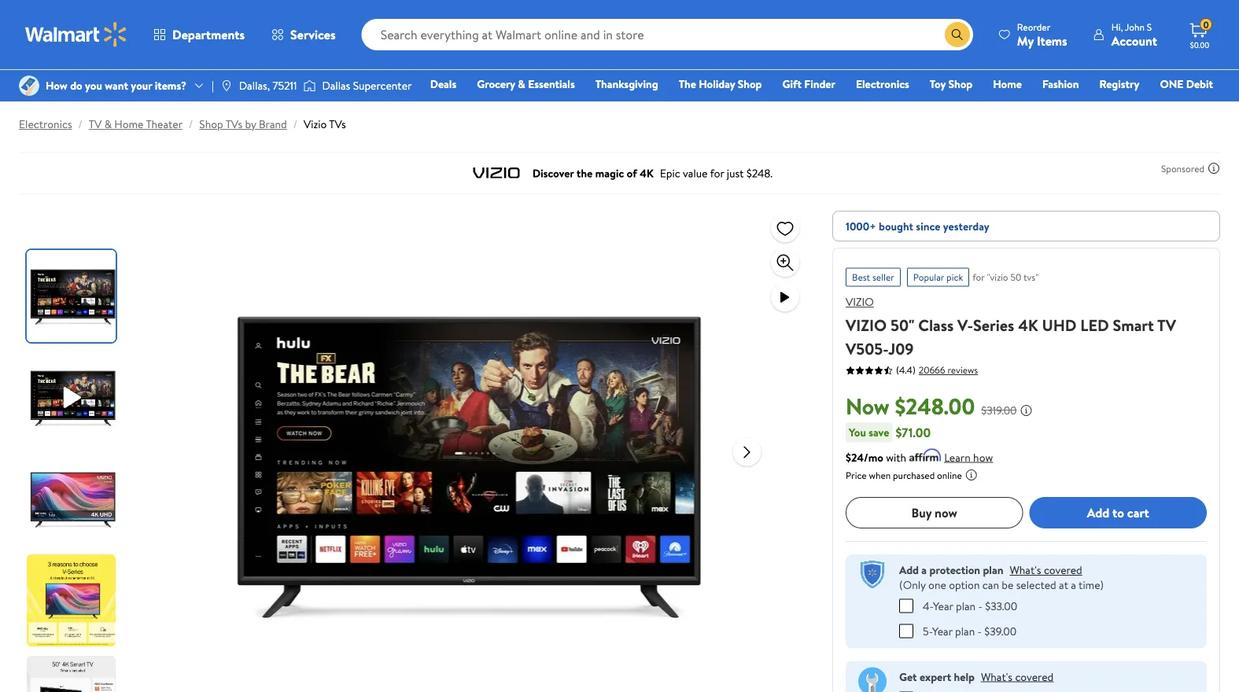 Task type: vqa. For each thing, say whether or not it's contained in the screenshot.
be
yes



Task type: describe. For each thing, give the bounding box(es) containing it.
yesterday
[[943, 218, 990, 234]]

services
[[290, 26, 336, 43]]

what's covered button for get expert help
[[981, 669, 1054, 684]]

dallas, 75211
[[239, 78, 297, 93]]

get expert help what's covered
[[899, 669, 1054, 684]]

vizio 50" class v-series 4k uhd led smart tv v505-j09 - image 3 of 20 image
[[27, 453, 119, 545]]

j09
[[888, 338, 914, 360]]

hi,
[[1111, 20, 1123, 33]]

departments button
[[140, 16, 258, 53]]

purchased
[[893, 469, 935, 482]]

view video image
[[776, 288, 795, 307]]

now
[[935, 504, 957, 521]]

debit
[[1186, 76, 1213, 92]]

how
[[46, 78, 68, 93]]

50"
[[891, 314, 915, 336]]

buy now button
[[846, 497, 1023, 528]]

$24/mo with
[[846, 449, 906, 465]]

vizio vizio 50" class v-series 4k uhd led smart tv v505-j09
[[846, 294, 1176, 360]]

learn how button
[[944, 449, 993, 466]]

5-Year plan - $39.00 checkbox
[[899, 624, 913, 638]]

add for add to cart
[[1087, 504, 1110, 521]]

do
[[70, 78, 82, 93]]

5-
[[923, 623, 932, 639]]

4k
[[1018, 314, 1038, 336]]

deals
[[430, 76, 456, 92]]

learn
[[944, 449, 971, 465]]

what's covered button for add a protection plan
[[1010, 562, 1082, 578]]

2 vizio from the top
[[846, 314, 887, 336]]

4-year plan - $33.00
[[923, 598, 1017, 613]]

ad disclaimer and feedback for skylinedisplayad image
[[1208, 162, 1220, 175]]

seller
[[872, 271, 894, 284]]

2 horizontal spatial shop
[[948, 76, 973, 92]]

grocery
[[477, 76, 515, 92]]

plan for $39.00
[[955, 623, 975, 639]]

items?
[[155, 78, 186, 93]]

led
[[1080, 314, 1109, 336]]

gift finder link
[[775, 76, 843, 92]]

1000+
[[846, 218, 876, 234]]

home link
[[986, 76, 1029, 92]]

in_home_installation logo image
[[858, 667, 887, 692]]

vizio 50" class v-series 4k uhd led smart tv v505-j09 - image 5 of 20 image
[[27, 656, 119, 692]]

sponsored
[[1161, 162, 1205, 175]]

you
[[849, 425, 866, 440]]

at
[[1059, 577, 1068, 593]]

plan for $33.00
[[956, 598, 976, 613]]

0 horizontal spatial a
[[922, 562, 927, 578]]

registry link
[[1092, 76, 1147, 92]]

1 vertical spatial covered
[[1015, 669, 1054, 684]]

john
[[1125, 20, 1145, 33]]

reorder my items
[[1017, 20, 1067, 49]]

one
[[1160, 76, 1184, 92]]

pick
[[947, 271, 963, 284]]

shop tvs by brand link
[[199, 116, 287, 132]]

best
[[852, 271, 870, 284]]

best seller
[[852, 271, 894, 284]]

v505-
[[846, 338, 888, 360]]

fashion
[[1042, 76, 1079, 92]]

brand
[[259, 116, 287, 132]]

uhd
[[1042, 314, 1077, 336]]

learn how
[[944, 449, 993, 465]]

- for $33.00
[[978, 598, 983, 613]]

|
[[212, 78, 214, 93]]

tvs"
[[1024, 271, 1039, 284]]

1 vertical spatial what's
[[981, 669, 1013, 684]]

v-
[[958, 314, 973, 336]]

$24/mo
[[846, 449, 883, 465]]

add a protection plan what's covered (only one option can be selected at a time)
[[899, 562, 1104, 593]]

want
[[105, 78, 128, 93]]

reviews
[[948, 363, 978, 377]]

0 vertical spatial &
[[518, 76, 525, 92]]

finder
[[804, 76, 835, 92]]

vizio 50" class v-series 4k uhd led smart tv v505-j09 image
[[217, 211, 720, 692]]

0 horizontal spatial electronics link
[[19, 116, 72, 132]]

with
[[886, 449, 906, 465]]

20666
[[919, 363, 945, 377]]

theater
[[146, 116, 183, 132]]

1 horizontal spatial shop
[[738, 76, 762, 92]]

dallas,
[[239, 78, 270, 93]]

hi, john s account
[[1111, 20, 1157, 49]]

series
[[973, 314, 1014, 336]]

(4.4)
[[896, 363, 916, 377]]

1 vertical spatial home
[[114, 116, 144, 132]]

vizio 50" class v-series 4k uhd led smart tv v505-j09 - image 2 of 20 image
[[27, 352, 119, 444]]

affirm image
[[910, 449, 941, 461]]

toy shop link
[[923, 76, 980, 92]]

popular
[[913, 271, 944, 284]]

essentials
[[528, 76, 575, 92]]

thanksgiving link
[[588, 76, 665, 92]]

walmart image
[[25, 22, 127, 47]]

legal information image
[[965, 469, 978, 481]]

1 tvs from the left
[[226, 116, 242, 132]]



Task type: locate. For each thing, give the bounding box(es) containing it.
year
[[933, 598, 953, 613], [932, 623, 953, 639]]

walmart+
[[1166, 98, 1213, 114]]

add left to
[[1087, 504, 1110, 521]]

electronics down how
[[19, 116, 72, 132]]

1 vertical spatial electronics link
[[19, 116, 72, 132]]

1 vertical spatial year
[[932, 623, 953, 639]]

 image left how
[[19, 76, 39, 96]]

home down my on the top of page
[[993, 76, 1022, 92]]

20666 reviews link
[[916, 363, 978, 377]]

0
[[1203, 18, 1209, 31]]

search icon image
[[951, 28, 964, 41]]

- left $33.00
[[978, 598, 983, 613]]

how
[[973, 449, 993, 465]]

 image
[[220, 79, 233, 92]]

price
[[846, 469, 867, 482]]

option
[[949, 577, 980, 593]]

1 horizontal spatial &
[[518, 76, 525, 92]]

gift finder
[[782, 76, 835, 92]]

can
[[983, 577, 999, 593]]

covered right be
[[1044, 562, 1082, 578]]

save
[[869, 425, 889, 440]]

a
[[922, 562, 927, 578], [1071, 577, 1076, 593]]

year down 4-
[[932, 623, 953, 639]]

a right at in the bottom of the page
[[1071, 577, 1076, 593]]

5-year plan - $39.00
[[923, 623, 1017, 639]]

one debit link
[[1153, 76, 1220, 92]]

shop right holiday
[[738, 76, 762, 92]]

0 horizontal spatial home
[[114, 116, 144, 132]]

a left one
[[922, 562, 927, 578]]

what's covered button
[[1010, 562, 1082, 578], [981, 669, 1054, 684]]

shop right toy at right
[[948, 76, 973, 92]]

0 vertical spatial vizio
[[846, 294, 874, 310]]

"vizio
[[987, 271, 1008, 284]]

add for add a protection plan what's covered (only one option can be selected at a time)
[[899, 562, 919, 578]]

electronics left toy at right
[[856, 76, 909, 92]]

services button
[[258, 16, 349, 53]]

walmart+ link
[[1159, 98, 1220, 114]]

when
[[869, 469, 891, 482]]

(4.4) 20666 reviews
[[896, 363, 978, 377]]

electronics
[[856, 76, 909, 92], [19, 116, 72, 132]]

0 horizontal spatial tv
[[89, 116, 102, 132]]

smart
[[1113, 314, 1154, 336]]

1 vertical spatial tv
[[1157, 314, 1176, 336]]

what's right can
[[1010, 562, 1041, 578]]

0 vertical spatial year
[[933, 598, 953, 613]]

grocery & essentials
[[477, 76, 575, 92]]

learn more about strikethrough prices image
[[1020, 404, 1033, 416]]

year down one
[[933, 598, 953, 613]]

/ right theater
[[189, 116, 193, 132]]

vizio tvs link
[[304, 116, 346, 132]]

zoom image modal image
[[776, 253, 795, 272]]

add
[[1087, 504, 1110, 521], [899, 562, 919, 578]]

to
[[1113, 504, 1124, 521]]

holiday
[[699, 76, 735, 92]]

&
[[518, 76, 525, 92], [104, 116, 112, 132]]

 image right 75211
[[303, 78, 316, 94]]

covered inside add a protection plan what's covered (only one option can be selected at a time)
[[1044, 562, 1082, 578]]

account
[[1111, 32, 1157, 49]]

electronics for electronics / tv & home theater / shop tvs by brand / vizio tvs
[[19, 116, 72, 132]]

1 vertical spatial vizio
[[846, 314, 887, 336]]

add to favorites list, vizio 50" class v-series 4k uhd led smart tv v505-j09 image
[[776, 218, 795, 238]]

tvs right vizio on the left top of the page
[[329, 116, 346, 132]]

0 vertical spatial home
[[993, 76, 1022, 92]]

1 horizontal spatial a
[[1071, 577, 1076, 593]]

1 horizontal spatial /
[[189, 116, 193, 132]]

- left the $39.00
[[978, 623, 982, 639]]

1 horizontal spatial add
[[1087, 504, 1110, 521]]

be
[[1002, 577, 1014, 593]]

year for 5-
[[932, 623, 953, 639]]

1 vizio from the top
[[846, 294, 874, 310]]

vizio
[[846, 294, 874, 310], [846, 314, 887, 336]]

0 vertical spatial electronics link
[[849, 76, 916, 92]]

what's right help
[[981, 669, 1013, 684]]

plan
[[983, 562, 1003, 578], [956, 598, 976, 613], [955, 623, 975, 639]]

add inside button
[[1087, 504, 1110, 521]]

0 vertical spatial electronics
[[856, 76, 909, 92]]

add inside add a protection plan what's covered (only one option can be selected at a time)
[[899, 562, 919, 578]]

deals link
[[423, 76, 464, 92]]

thanksgiving
[[595, 76, 658, 92]]

now
[[846, 391, 890, 421]]

- for $39.00
[[978, 623, 982, 639]]

1 vertical spatial electronics
[[19, 116, 72, 132]]

tv down you
[[89, 116, 102, 132]]

0 horizontal spatial &
[[104, 116, 112, 132]]

0 horizontal spatial add
[[899, 562, 919, 578]]

$71.00
[[896, 424, 931, 441]]

how do you want your items?
[[46, 78, 186, 93]]

2 tvs from the left
[[329, 116, 346, 132]]

0 vertical spatial what's
[[1010, 562, 1041, 578]]

1 vertical spatial add
[[899, 562, 919, 578]]

grocery & essentials link
[[470, 76, 582, 92]]

4-Year plan - $33.00 checkbox
[[899, 599, 913, 613]]

home left theater
[[114, 116, 144, 132]]

you save $71.00
[[849, 424, 931, 441]]

0 vertical spatial add
[[1087, 504, 1110, 521]]

covered down the $39.00
[[1015, 669, 1054, 684]]

 image for how do you want your items?
[[19, 76, 39, 96]]

year for 4-
[[933, 598, 953, 613]]

tv & home theater link
[[89, 116, 183, 132]]

Search search field
[[362, 19, 973, 50]]

s
[[1147, 20, 1152, 33]]

add to cart button
[[1029, 497, 1207, 528]]

0 vertical spatial plan
[[983, 562, 1003, 578]]

$33.00
[[985, 598, 1017, 613]]

for "vizio 50 tvs"
[[973, 271, 1039, 284]]

buy
[[911, 504, 932, 521]]

vizio 50" class v-series 4k uhd led smart tv v505-j09 - image 1 of 20 image
[[27, 250, 119, 342]]

1 horizontal spatial  image
[[303, 78, 316, 94]]

2 / from the left
[[189, 116, 193, 132]]

0 vertical spatial what's covered button
[[1010, 562, 1082, 578]]

one debit walmart+
[[1160, 76, 1213, 114]]

0 horizontal spatial  image
[[19, 76, 39, 96]]

$248.00
[[895, 391, 975, 421]]

tv right smart
[[1157, 314, 1176, 336]]

75211
[[273, 78, 297, 93]]

plan inside add a protection plan what's covered (only one option can be selected at a time)
[[983, 562, 1003, 578]]

registry
[[1099, 76, 1140, 92]]

& down how do you want your items?
[[104, 116, 112, 132]]

0 vertical spatial covered
[[1044, 562, 1082, 578]]

4-
[[923, 598, 933, 613]]

get
[[899, 669, 917, 684]]

1 vertical spatial plan
[[956, 598, 976, 613]]

you
[[85, 78, 102, 93]]

electronics link left toy at right
[[849, 76, 916, 92]]

wpp logo image
[[858, 561, 887, 589]]

tv inside vizio vizio 50" class v-series 4k uhd led smart tv v505-j09
[[1157, 314, 1176, 336]]

home
[[993, 76, 1022, 92], [114, 116, 144, 132]]

vizio link
[[846, 294, 874, 310]]

0 vertical spatial tv
[[89, 116, 102, 132]]

0 horizontal spatial shop
[[199, 116, 223, 132]]

1 vertical spatial &
[[104, 116, 112, 132]]

plan down option
[[956, 598, 976, 613]]

tvs
[[226, 116, 242, 132], [329, 116, 346, 132]]

departments
[[172, 26, 245, 43]]

the
[[679, 76, 696, 92]]

& right grocery
[[518, 76, 525, 92]]

my
[[1017, 32, 1034, 49]]

vizio
[[304, 116, 327, 132]]

what's inside add a protection plan what's covered (only one option can be selected at a time)
[[1010, 562, 1041, 578]]

electronics for electronics
[[856, 76, 909, 92]]

toy shop
[[930, 76, 973, 92]]

0 horizontal spatial electronics
[[19, 116, 72, 132]]

/ down do
[[78, 116, 82, 132]]

Walmart Site-Wide search field
[[362, 19, 973, 50]]

plan down 4-year plan - $33.00
[[955, 623, 975, 639]]

next media item image
[[738, 443, 756, 461]]

one
[[928, 577, 946, 593]]

$0.00
[[1190, 39, 1209, 50]]

1 vertical spatial what's covered button
[[981, 669, 1054, 684]]

by
[[245, 116, 256, 132]]

electronics link down how
[[19, 116, 72, 132]]

plan right option
[[983, 562, 1003, 578]]

1 horizontal spatial tvs
[[329, 116, 346, 132]]

now $248.00
[[846, 391, 975, 421]]

1 horizontal spatial home
[[993, 76, 1022, 92]]

add to cart
[[1087, 504, 1149, 521]]

gift
[[782, 76, 802, 92]]

class
[[918, 314, 954, 336]]

2 vertical spatial plan
[[955, 623, 975, 639]]

1 horizontal spatial tv
[[1157, 314, 1176, 336]]

2 year from the top
[[932, 623, 953, 639]]

1 year from the top
[[933, 598, 953, 613]]

1 horizontal spatial electronics
[[856, 76, 909, 92]]

1 vertical spatial -
[[978, 623, 982, 639]]

online
[[937, 469, 962, 482]]

reorder
[[1017, 20, 1051, 33]]

3 / from the left
[[293, 116, 297, 132]]

vizio down best
[[846, 294, 874, 310]]

vizio up v505-
[[846, 314, 887, 336]]

/ left vizio on the left top of the page
[[293, 116, 297, 132]]

50
[[1011, 271, 1021, 284]]

1 horizontal spatial electronics link
[[849, 76, 916, 92]]

1 / from the left
[[78, 116, 82, 132]]

vizio 50" class v-series 4k uhd led smart tv v505-j09 - image 4 of 20 image
[[27, 555, 119, 647]]

/
[[78, 116, 82, 132], [189, 116, 193, 132], [293, 116, 297, 132]]

the holiday shop
[[679, 76, 762, 92]]

add left one
[[899, 562, 919, 578]]

0 horizontal spatial /
[[78, 116, 82, 132]]

0 horizontal spatial tvs
[[226, 116, 242, 132]]

selected
[[1016, 577, 1056, 593]]

buy now
[[911, 504, 957, 521]]

shop down |
[[199, 116, 223, 132]]

 image
[[19, 76, 39, 96], [303, 78, 316, 94]]

2 horizontal spatial /
[[293, 116, 297, 132]]

$319.00
[[981, 402, 1017, 418]]

0 vertical spatial -
[[978, 598, 983, 613]]

items
[[1037, 32, 1067, 49]]

tvs left 'by'
[[226, 116, 242, 132]]

toy
[[930, 76, 946, 92]]

 image for dallas supercenter
[[303, 78, 316, 94]]



